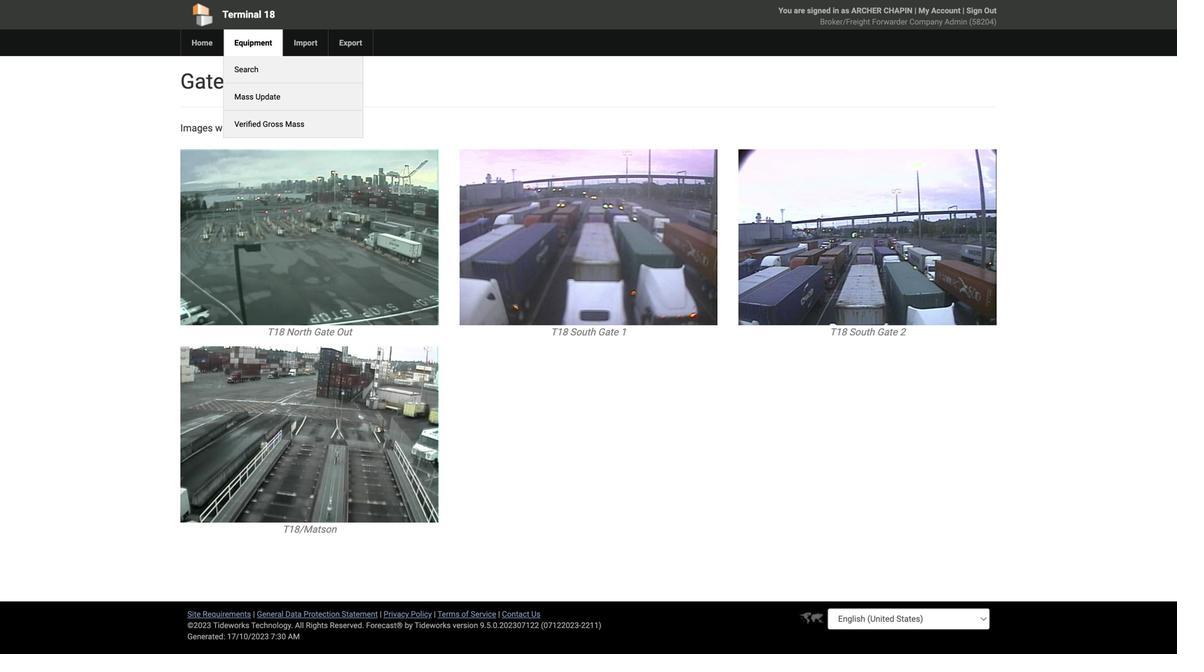 Task type: vqa. For each thing, say whether or not it's contained in the screenshot.
remedy to the top
no



Task type: describe. For each thing, give the bounding box(es) containing it.
site requirements | general data protection statement | privacy policy | terms of service | contact us ©2023 tideworks technology. all rights reserved. forecast® by tideworks version 9.5.0.202307122 (07122023-2211) generated: 17/10/2023 7:30 am
[[188, 610, 602, 641]]

data
[[286, 610, 302, 619]]

site
[[188, 610, 201, 619]]

1
[[621, 326, 627, 338]]

chapin
[[884, 6, 913, 15]]

t18 for t18 south gate 1
[[551, 326, 568, 338]]

18
[[264, 9, 275, 20]]

all
[[295, 621, 304, 630]]

admin
[[945, 17, 968, 26]]

rights
[[306, 621, 328, 630]]

privacy policy link
[[384, 610, 432, 619]]

signed
[[808, 6, 831, 15]]

t18/matson
[[283, 524, 337, 535]]

south for t18 south gate 1
[[570, 326, 596, 338]]

us
[[532, 610, 541, 619]]

my account link
[[919, 6, 961, 15]]

are
[[794, 6, 806, 15]]

archer
[[852, 6, 882, 15]]

terms
[[438, 610, 460, 619]]

privacy
[[384, 610, 409, 619]]

general
[[257, 610, 284, 619]]

contact us link
[[502, 610, 541, 619]]

images will reload in 58 seconds.
[[181, 122, 326, 134]]

import
[[294, 38, 318, 47]]

in for reload
[[262, 122, 270, 134]]

will
[[215, 122, 230, 134]]

58
[[272, 122, 284, 134]]

| left general
[[253, 610, 255, 619]]

you are signed in as archer chapin | my account | sign out broker/freight forwarder company admin (58204)
[[779, 6, 997, 26]]

©2023 tideworks
[[188, 621, 250, 630]]

export link
[[328, 29, 373, 56]]

t18 south gate 1
[[551, 326, 627, 338]]

forecast®
[[366, 621, 403, 630]]

south for t18 south gate 2
[[850, 326, 875, 338]]

| up tideworks
[[434, 610, 436, 619]]

north
[[287, 326, 311, 338]]

| up the forecast®
[[380, 610, 382, 619]]

service
[[471, 610, 497, 619]]

account
[[932, 6, 961, 15]]

terms of service link
[[438, 610, 497, 619]]

reserved.
[[330, 621, 364, 630]]

company
[[910, 17, 943, 26]]

17/10/2023
[[227, 632, 269, 641]]

| left sign
[[963, 6, 965, 15]]

2211)
[[581, 621, 602, 630]]

out inside you are signed in as archer chapin | my account | sign out broker/freight forwarder company admin (58204)
[[985, 6, 997, 15]]

gate cameras
[[181, 69, 313, 94]]

seconds.
[[286, 122, 326, 134]]



Task type: locate. For each thing, give the bounding box(es) containing it.
terminal 18 link
[[181, 0, 509, 29]]

2 south from the left
[[850, 326, 875, 338]]

| left my
[[915, 6, 917, 15]]

t18 north gate out
[[267, 326, 352, 338]]

gate right the north
[[314, 326, 334, 338]]

requirements
[[203, 610, 251, 619]]

gate left 2
[[878, 326, 898, 338]]

t18/matson image
[[181, 346, 439, 523]]

(07122023-
[[541, 621, 581, 630]]

1 vertical spatial in
[[262, 122, 270, 134]]

0 vertical spatial in
[[833, 6, 840, 15]]

south left 1
[[570, 326, 596, 338]]

0 horizontal spatial south
[[570, 326, 596, 338]]

gate
[[181, 69, 224, 94], [314, 326, 334, 338], [598, 326, 619, 338], [878, 326, 898, 338]]

in
[[833, 6, 840, 15], [262, 122, 270, 134]]

1 horizontal spatial t18
[[551, 326, 568, 338]]

7:30
[[271, 632, 286, 641]]

t18 north gate out image
[[181, 149, 439, 325]]

contact
[[502, 610, 530, 619]]

2
[[900, 326, 906, 338]]

| up 9.5.0.202307122
[[498, 610, 500, 619]]

out up '(58204)'
[[985, 6, 997, 15]]

|
[[915, 6, 917, 15], [963, 6, 965, 15], [253, 610, 255, 619], [380, 610, 382, 619], [434, 610, 436, 619], [498, 610, 500, 619]]

gate left 1
[[598, 326, 619, 338]]

in left as
[[833, 6, 840, 15]]

1 south from the left
[[570, 326, 596, 338]]

0 vertical spatial out
[[985, 6, 997, 15]]

0 horizontal spatial in
[[262, 122, 270, 134]]

t18 left 1
[[551, 326, 568, 338]]

t18 south gate 2
[[830, 326, 906, 338]]

0 horizontal spatial t18
[[267, 326, 284, 338]]

statement
[[342, 610, 378, 619]]

by
[[405, 621, 413, 630]]

t18 left 2
[[830, 326, 847, 338]]

equipment link
[[223, 29, 283, 56]]

in for signed
[[833, 6, 840, 15]]

1 horizontal spatial in
[[833, 6, 840, 15]]

t18 for t18 south gate 2
[[830, 326, 847, 338]]

of
[[462, 610, 469, 619]]

equipment
[[235, 38, 272, 47]]

t18
[[267, 326, 284, 338], [551, 326, 568, 338], [830, 326, 847, 338]]

3 t18 from the left
[[830, 326, 847, 338]]

export
[[339, 38, 362, 47]]

2 horizontal spatial t18
[[830, 326, 847, 338]]

in inside you are signed in as archer chapin | my account | sign out broker/freight forwarder company admin (58204)
[[833, 6, 840, 15]]

import link
[[283, 29, 328, 56]]

gate for t18 south gate 2
[[878, 326, 898, 338]]

site requirements link
[[188, 610, 251, 619]]

protection
[[304, 610, 340, 619]]

reload
[[232, 122, 260, 134]]

gate down 'home'
[[181, 69, 224, 94]]

south
[[570, 326, 596, 338], [850, 326, 875, 338]]

home link
[[181, 29, 223, 56]]

images
[[181, 122, 213, 134]]

south left 2
[[850, 326, 875, 338]]

general data protection statement link
[[257, 610, 378, 619]]

generated:
[[188, 632, 225, 641]]

terminal
[[223, 9, 262, 20]]

forwarder
[[873, 17, 908, 26]]

home
[[192, 38, 213, 47]]

terminal 18
[[223, 9, 275, 20]]

cameras
[[230, 69, 313, 94]]

0 horizontal spatial out
[[337, 326, 352, 338]]

9.5.0.202307122
[[480, 621, 539, 630]]

you
[[779, 6, 792, 15]]

tideworks
[[415, 621, 451, 630]]

am
[[288, 632, 300, 641]]

1 horizontal spatial south
[[850, 326, 875, 338]]

in left 58
[[262, 122, 270, 134]]

1 horizontal spatial out
[[985, 6, 997, 15]]

policy
[[411, 610, 432, 619]]

as
[[842, 6, 850, 15]]

technology.
[[251, 621, 293, 630]]

sign out link
[[967, 6, 997, 15]]

1 t18 from the left
[[267, 326, 284, 338]]

t18 for t18 north gate out
[[267, 326, 284, 338]]

out right the north
[[337, 326, 352, 338]]

out
[[985, 6, 997, 15], [337, 326, 352, 338]]

1 vertical spatial out
[[337, 326, 352, 338]]

2 t18 from the left
[[551, 326, 568, 338]]

(58204)
[[970, 17, 997, 26]]

t18 south gate 2 image
[[739, 149, 997, 325]]

gate for t18 north gate out
[[314, 326, 334, 338]]

gate for t18 south gate 1
[[598, 326, 619, 338]]

sign
[[967, 6, 983, 15]]

t18 south gate 1 image
[[460, 149, 718, 325]]

my
[[919, 6, 930, 15]]

t18 left the north
[[267, 326, 284, 338]]

broker/freight
[[821, 17, 871, 26]]

version
[[453, 621, 478, 630]]



